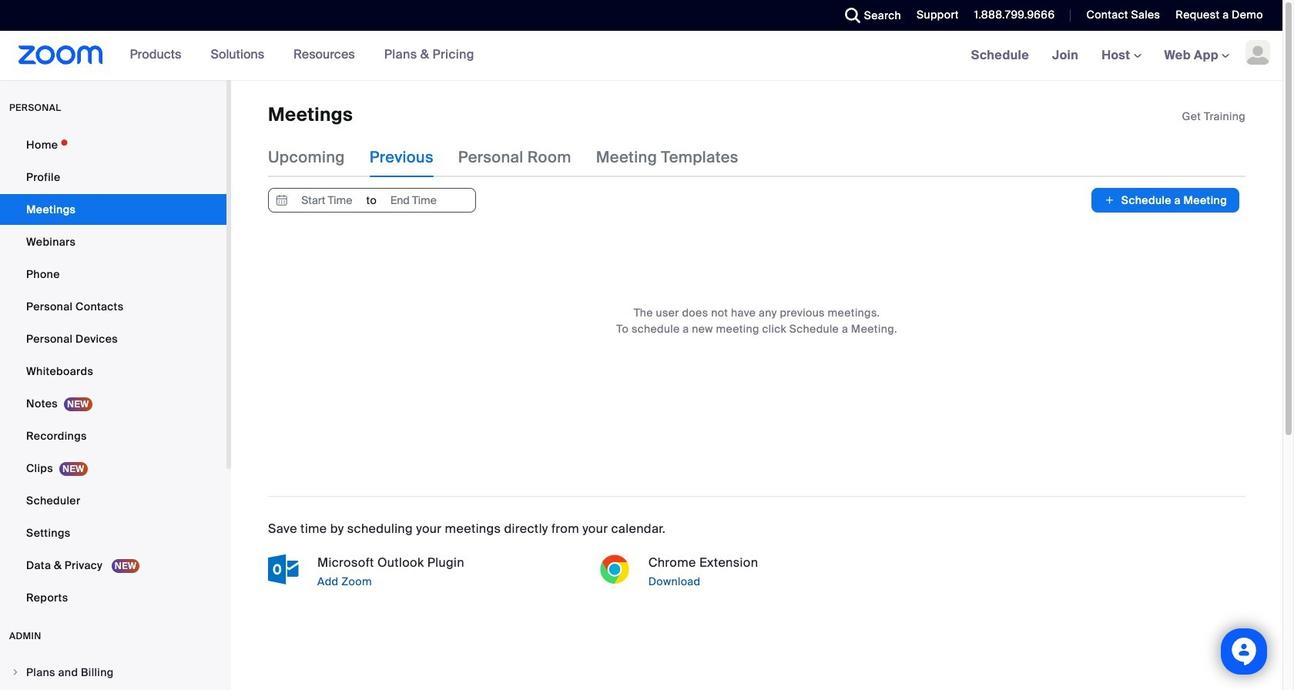 Task type: locate. For each thing, give the bounding box(es) containing it.
personal menu menu
[[0, 129, 226, 615]]

banner
[[0, 31, 1283, 81]]

application
[[1182, 109, 1246, 124]]

menu item
[[0, 658, 226, 687]]

date image
[[273, 189, 291, 212]]

product information navigation
[[103, 31, 486, 80]]

Date Range Picker Start field
[[291, 189, 363, 212]]



Task type: describe. For each thing, give the bounding box(es) containing it.
zoom logo image
[[18, 45, 103, 65]]

add image
[[1104, 193, 1115, 208]]

profile picture image
[[1246, 40, 1270, 65]]

tabs of meeting tab list
[[268, 137, 763, 177]]

meetings navigation
[[960, 31, 1283, 81]]

right image
[[11, 668, 20, 677]]

Date Range Picker End field
[[378, 189, 449, 212]]



Task type: vqa. For each thing, say whether or not it's contained in the screenshot.
Zoom Logo
yes



